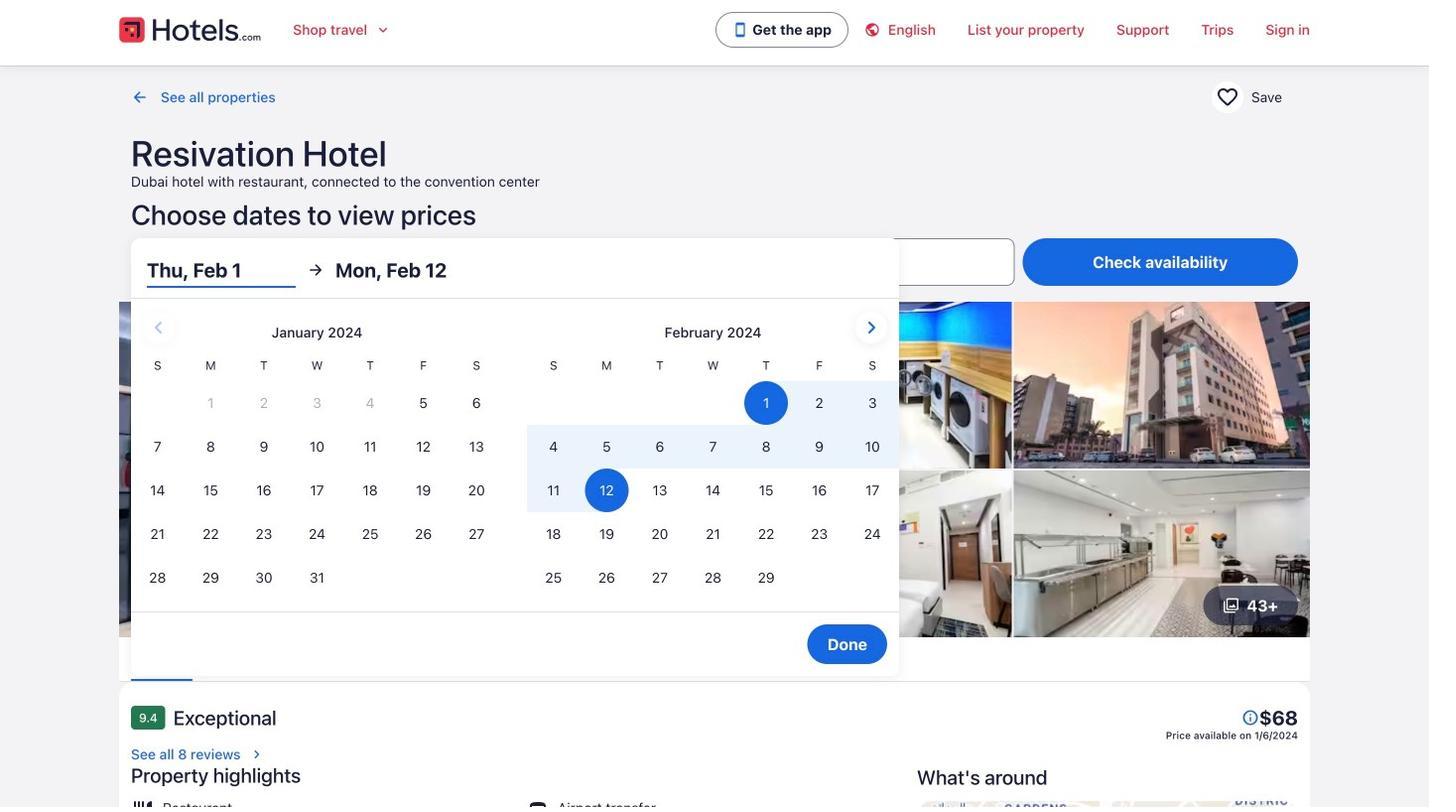 Task type: vqa. For each thing, say whether or not it's contained in the screenshot.
Shop travel icon
yes



Task type: locate. For each thing, give the bounding box(es) containing it.
exceptional element
[[173, 706, 277, 729]]

shop travel image
[[375, 22, 391, 38]]

superior twin room | minibar, individually decorated, individually furnished image
[[716, 470, 1012, 637]]

exterior image
[[1014, 302, 1310, 468]]

small image
[[865, 22, 888, 38]]

lobby sitting area image
[[119, 302, 714, 637]]

hotels logo image
[[119, 14, 261, 46]]

list
[[119, 637, 1310, 681]]

undefined image
[[1242, 709, 1260, 727]]

previous month image
[[147, 316, 171, 340]]

restaurant image
[[1014, 470, 1310, 637]]

main content
[[0, 66, 1429, 807]]

download the app button image
[[733, 22, 749, 38]]



Task type: describe. For each thing, give the bounding box(es) containing it.
directional image
[[131, 88, 149, 106]]

Save property to a trip checkbox
[[1212, 81, 1244, 113]]

map image
[[917, 801, 1298, 807]]

show all 43 images image
[[1224, 597, 1239, 613]]

medium image
[[249, 746, 265, 762]]

laundry image
[[716, 302, 1012, 468]]

next month image
[[860, 316, 884, 340]]



